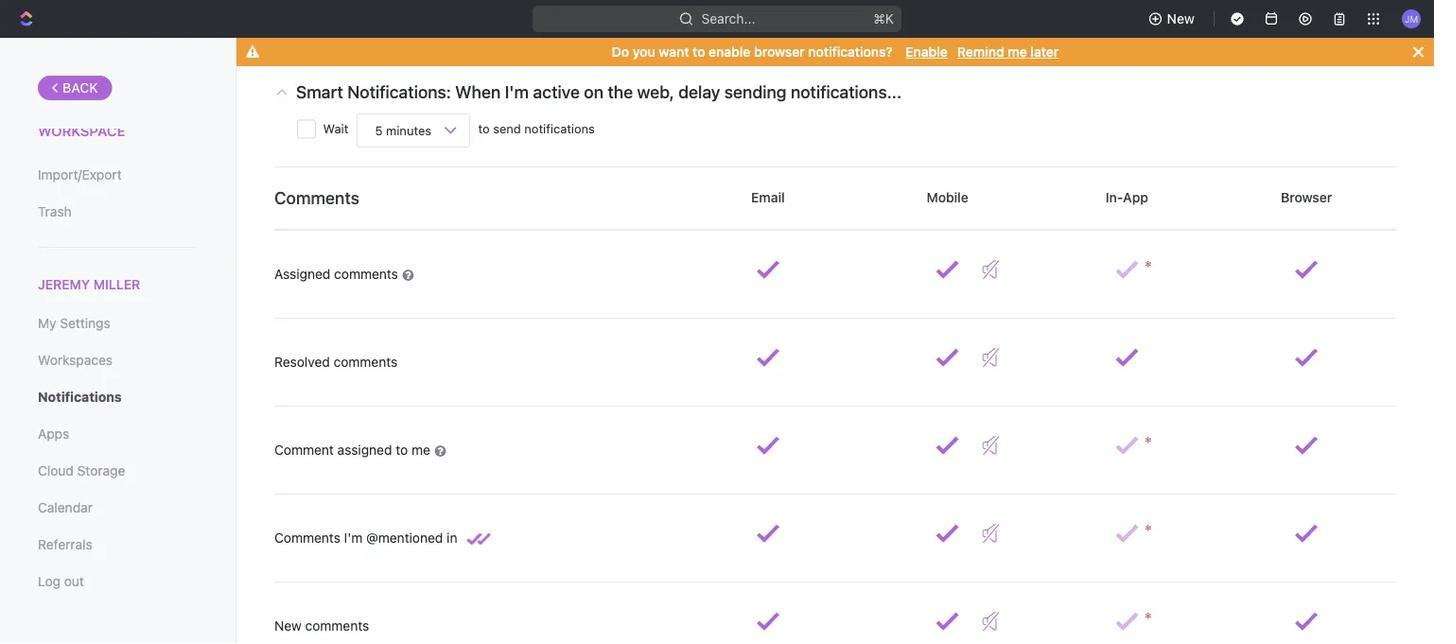Task type: describe. For each thing, give the bounding box(es) containing it.
1 vertical spatial me
[[412, 442, 430, 458]]

off image for resolved comments
[[983, 348, 1000, 367]]

enable
[[709, 44, 751, 60]]

you
[[633, 44, 656, 60]]

jm
[[1405, 13, 1419, 24]]

miller
[[93, 277, 140, 292]]

log
[[38, 574, 61, 590]]

referrals link
[[38, 529, 198, 561]]

assigned
[[337, 442, 392, 458]]

out
[[64, 574, 84, 590]]

mobile
[[923, 190, 972, 205]]

@mentioned
[[366, 530, 443, 546]]

0 vertical spatial me
[[1008, 44, 1027, 60]]

trash
[[38, 204, 72, 220]]

search...
[[702, 11, 756, 26]]

import/export link
[[38, 159, 198, 191]]

tara shultz's workspace
[[38, 104, 146, 139]]

notifications...
[[791, 82, 902, 102]]

comments for new comments
[[305, 618, 369, 634]]

comments i'm @mentioned in
[[274, 530, 458, 546]]

3 off image from the top
[[983, 524, 1000, 543]]

cloud storage
[[38, 463, 125, 479]]

in
[[447, 530, 458, 546]]

to send notifications
[[475, 122, 595, 136]]

comments for comments
[[274, 188, 359, 208]]

apps
[[38, 427, 69, 442]]

resolved comments
[[274, 354, 398, 370]]

notifications
[[525, 122, 595, 136]]

browser
[[754, 44, 805, 60]]

assigned comments
[[274, 266, 402, 282]]

notifications?
[[808, 44, 893, 60]]

new for new comments
[[274, 618, 302, 634]]

comments for comments i'm @mentioned in
[[274, 530, 341, 546]]

settings
[[60, 316, 110, 331]]

active
[[533, 82, 580, 102]]

want
[[659, 44, 689, 60]]

app
[[1123, 190, 1149, 205]]

2 horizontal spatial to
[[693, 44, 705, 60]]

1 horizontal spatial to
[[478, 122, 490, 136]]

send
[[493, 122, 521, 136]]

later
[[1031, 44, 1059, 60]]

comments for resolved comments
[[334, 354, 398, 370]]

when
[[455, 82, 501, 102]]

back link
[[38, 76, 112, 100]]

in-
[[1106, 190, 1123, 205]]

⌘k
[[874, 11, 894, 26]]

workspace
[[38, 123, 125, 139]]

tara
[[38, 104, 74, 121]]

my
[[38, 316, 56, 331]]

notifications
[[38, 390, 122, 405]]

in-app
[[1103, 190, 1152, 205]]



Task type: vqa. For each thing, say whether or not it's contained in the screenshot.
Additional Free Guests
no



Task type: locate. For each thing, give the bounding box(es) containing it.
comments
[[274, 188, 359, 208], [274, 530, 341, 546]]

smart
[[296, 82, 343, 102]]

do
[[612, 44, 629, 60]]

1 horizontal spatial me
[[1008, 44, 1027, 60]]

1 vertical spatial off image
[[983, 612, 1000, 631]]

0 horizontal spatial me
[[412, 442, 430, 458]]

new button
[[1141, 4, 1207, 34]]

minutes
[[386, 123, 432, 138]]

calendar link
[[38, 492, 198, 524]]

1 vertical spatial i'm
[[344, 530, 363, 546]]

notifications:
[[348, 82, 451, 102]]

1 comments from the top
[[274, 188, 359, 208]]

storage
[[77, 463, 125, 479]]

off image for new comments
[[983, 612, 1000, 631]]

calendar
[[38, 500, 93, 516]]

off image for comment assigned to me
[[983, 436, 1000, 455]]

sending
[[725, 82, 787, 102]]

to
[[693, 44, 705, 60], [478, 122, 490, 136], [396, 442, 408, 458]]

i'm up send
[[505, 82, 529, 102]]

off image
[[983, 260, 1000, 279], [983, 348, 1000, 367], [983, 524, 1000, 543]]

comments down comments i'm @mentioned in
[[305, 618, 369, 634]]

comment
[[274, 442, 334, 458]]

jeremy miller
[[38, 277, 140, 292]]

jeremy
[[38, 277, 90, 292]]

apps link
[[38, 418, 198, 451]]

comments down wait
[[274, 188, 359, 208]]

0 horizontal spatial i'm
[[344, 530, 363, 546]]

1 vertical spatial off image
[[983, 348, 1000, 367]]

5
[[375, 123, 383, 138]]

new comments
[[274, 618, 369, 634]]

me right assigned
[[412, 442, 430, 458]]

cloud storage link
[[38, 455, 198, 488]]

smart notifications: when i'm active on the web, delay sending notifications...
[[296, 82, 902, 102]]

workspaces
[[38, 353, 113, 368]]

workspaces link
[[38, 345, 198, 377]]

do you want to enable browser notifications? enable remind me later
[[612, 44, 1059, 60]]

2 vertical spatial off image
[[983, 524, 1000, 543]]

1 vertical spatial comments
[[274, 530, 341, 546]]

1 vertical spatial to
[[478, 122, 490, 136]]

0 vertical spatial comments
[[274, 188, 359, 208]]

delay
[[679, 82, 721, 102]]

me left later
[[1008, 44, 1027, 60]]

i'm left the @mentioned at the left of the page
[[344, 530, 363, 546]]

new inside button
[[1167, 11, 1195, 26]]

0 vertical spatial to
[[693, 44, 705, 60]]

on
[[584, 82, 604, 102]]

off image for assigned comments
[[983, 260, 1000, 279]]

1 vertical spatial comments
[[334, 354, 398, 370]]

off image
[[983, 436, 1000, 455], [983, 612, 1000, 631]]

2 off image from the top
[[983, 348, 1000, 367]]

the
[[608, 82, 633, 102]]

browser
[[1278, 190, 1336, 205]]

my settings link
[[38, 308, 198, 340]]

log out
[[38, 574, 84, 590]]

1 off image from the top
[[983, 260, 1000, 279]]

comments for assigned comments
[[334, 266, 398, 282]]

shultz's
[[78, 104, 146, 121]]

to right want
[[693, 44, 705, 60]]

0 horizontal spatial to
[[396, 442, 408, 458]]

cloud
[[38, 463, 74, 479]]

wait
[[320, 122, 352, 136]]

i'm
[[505, 82, 529, 102], [344, 530, 363, 546]]

to right assigned
[[396, 442, 408, 458]]

0 vertical spatial i'm
[[505, 82, 529, 102]]

back
[[62, 80, 98, 96]]

import/export
[[38, 167, 122, 183]]

1 horizontal spatial i'm
[[505, 82, 529, 102]]

comments right assigned at the left
[[334, 266, 398, 282]]

email
[[748, 190, 789, 205]]

jm button
[[1397, 4, 1427, 34]]

comment assigned to me
[[274, 442, 434, 458]]

5 minutes
[[372, 123, 435, 138]]

0 vertical spatial off image
[[983, 260, 1000, 279]]

notifications link
[[38, 382, 198, 414]]

1 vertical spatial new
[[274, 618, 302, 634]]

0 vertical spatial new
[[1167, 11, 1195, 26]]

to left send
[[478, 122, 490, 136]]

enable
[[906, 44, 948, 60]]

0 horizontal spatial new
[[274, 618, 302, 634]]

assigned
[[274, 266, 331, 282]]

new
[[1167, 11, 1195, 26], [274, 618, 302, 634]]

resolved
[[274, 354, 330, 370]]

trash link
[[38, 196, 198, 228]]

1 horizontal spatial new
[[1167, 11, 1195, 26]]

2 vertical spatial comments
[[305, 618, 369, 634]]

2 comments from the top
[[274, 530, 341, 546]]

2 vertical spatial to
[[396, 442, 408, 458]]

new for new
[[1167, 11, 1195, 26]]

0 vertical spatial comments
[[334, 266, 398, 282]]

remind
[[958, 44, 1005, 60]]

0 vertical spatial off image
[[983, 436, 1000, 455]]

referrals
[[38, 537, 92, 553]]

me
[[1008, 44, 1027, 60], [412, 442, 430, 458]]

log out link
[[38, 566, 198, 598]]

1 off image from the top
[[983, 436, 1000, 455]]

2 off image from the top
[[983, 612, 1000, 631]]

comments right resolved
[[334, 354, 398, 370]]

my settings
[[38, 316, 110, 331]]

web,
[[637, 82, 675, 102]]

comments down comment
[[274, 530, 341, 546]]

comments
[[334, 266, 398, 282], [334, 354, 398, 370], [305, 618, 369, 634]]



